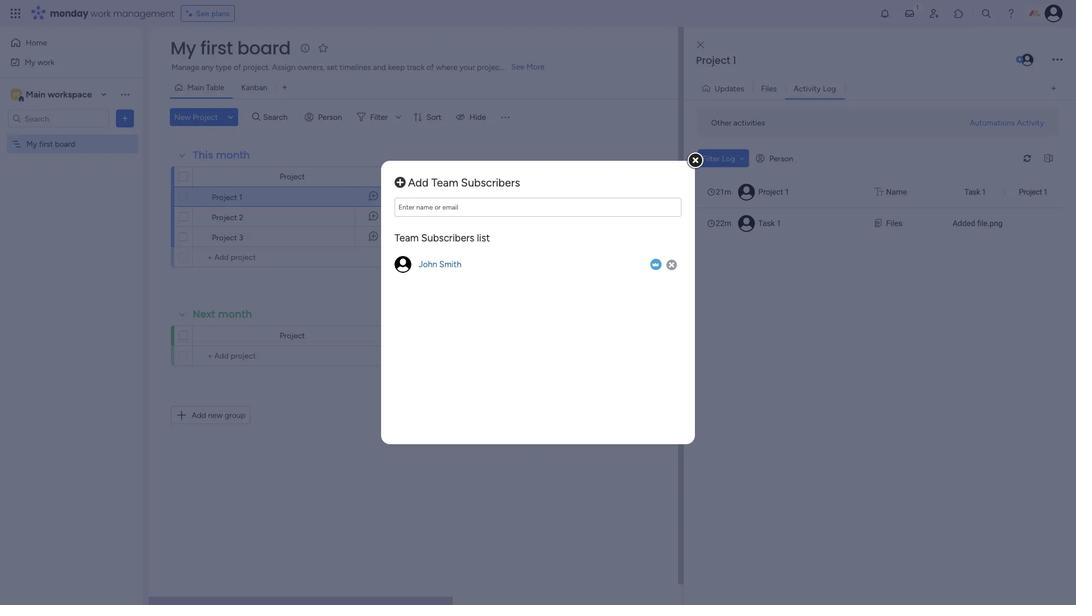 Task type: vqa. For each thing, say whether or not it's contained in the screenshot.
the right 'board'
yes



Task type: describe. For each thing, give the bounding box(es) containing it.
stands.
[[505, 63, 529, 72]]

project.
[[243, 63, 270, 72]]

board inside list box
[[55, 139, 75, 149]]

add new group button
[[171, 406, 251, 424]]

month for next month
[[218, 307, 252, 321]]

see plans
[[196, 9, 230, 18]]

john
[[419, 259, 437, 269]]

filter log button
[[698, 149, 749, 167]]

column information image
[[507, 172, 516, 181]]

log for activity log
[[823, 84, 836, 93]]

monday work management
[[50, 7, 174, 20]]

activity inside button
[[1017, 118, 1044, 127]]

Project 1 field
[[693, 53, 1014, 68]]

my inside button
[[25, 57, 35, 67]]

3
[[239, 233, 243, 242]]

v2 file column image
[[875, 218, 882, 230]]

stuck
[[475, 232, 495, 242]]

month for this month
[[216, 148, 250, 162]]

dapulse text column image
[[875, 186, 884, 198]]

see for see more
[[511, 62, 525, 71]]

working
[[461, 193, 490, 202]]

hide
[[470, 112, 486, 122]]

v2 overdue deadline image
[[526, 192, 535, 203]]

john smith image
[[1045, 4, 1063, 22]]

next
[[193, 307, 215, 321]]

see more link
[[510, 61, 546, 72]]

1 vertical spatial team
[[395, 232, 419, 244]]

my up manage
[[170, 36, 196, 61]]

show board description image
[[299, 43, 312, 54]]

main table button
[[170, 78, 233, 96]]

kanban button
[[233, 78, 276, 96]]

Owner field
[[405, 171, 434, 183]]

working on it
[[461, 193, 508, 202]]

files button
[[753, 79, 785, 97]]

project 1 down "refresh" icon
[[1019, 188, 1048, 197]]

v2 done deadline image
[[526, 212, 535, 222]]

My first board field
[[168, 36, 294, 61]]

list box containing 21m
[[698, 176, 1062, 239]]

list
[[477, 232, 490, 244]]

angle down image
[[740, 154, 745, 162]]

project 1 right "21m" on the top right of page
[[758, 188, 790, 197]]

add to favorites image
[[318, 42, 329, 54]]

files inside files button
[[761, 84, 777, 93]]

0 horizontal spatial person button
[[300, 108, 349, 126]]

activity log
[[794, 84, 836, 93]]

next month
[[193, 307, 252, 321]]

dapulse addbtn image
[[395, 174, 406, 191]]

owner
[[408, 172, 431, 182]]

Status field
[[471, 171, 499, 183]]

main for main workspace
[[26, 89, 45, 100]]

0 horizontal spatial add view image
[[282, 83, 287, 92]]

on
[[492, 193, 501, 202]]

high
[[632, 212, 648, 222]]

keep
[[388, 63, 405, 72]]

m
[[13, 90, 20, 99]]

1 inside field
[[733, 53, 736, 68]]

nov 17
[[552, 212, 574, 221]]

work for monday
[[91, 7, 111, 20]]

workspace
[[48, 89, 92, 100]]

other
[[711, 118, 732, 127]]

file.png
[[977, 219, 1003, 228]]

project 2
[[212, 212, 244, 222]]

john smith link
[[419, 259, 462, 269]]

low
[[633, 193, 647, 202]]

person for the bottommost person popup button
[[769, 154, 793, 163]]

my work
[[25, 57, 54, 67]]

nov for nov 17
[[552, 212, 566, 221]]

team subscribers list
[[395, 232, 490, 244]]

22m
[[716, 219, 732, 228]]

kanban
[[241, 83, 267, 92]]

first inside list box
[[39, 139, 53, 149]]

project inside field
[[696, 53, 730, 68]]

angle down image
[[228, 113, 233, 121]]

activities
[[734, 118, 765, 127]]

1 horizontal spatial board
[[237, 36, 291, 61]]

new
[[174, 112, 191, 122]]

status
[[474, 172, 496, 182]]

it
[[503, 193, 508, 202]]

filter for filter
[[370, 112, 388, 122]]

1 of from the left
[[234, 63, 241, 72]]

this month
[[193, 148, 250, 162]]

close image
[[697, 41, 704, 49]]

automations activity
[[970, 118, 1044, 127]]

your
[[460, 63, 475, 72]]

filter button
[[352, 108, 405, 126]]

log for filter log
[[722, 154, 735, 163]]

assign
[[272, 63, 296, 72]]

group
[[225, 411, 246, 420]]

1 horizontal spatial files
[[886, 219, 903, 228]]

help image
[[1006, 8, 1017, 19]]

set
[[327, 63, 338, 72]]

timelines
[[340, 63, 371, 72]]

17
[[567, 212, 574, 221]]

filter log
[[702, 154, 735, 163]]

16
[[567, 193, 574, 202]]

any
[[201, 63, 214, 72]]

21m
[[716, 188, 732, 197]]

Enter name or email text field
[[395, 198, 682, 217]]

1 horizontal spatial team
[[431, 176, 458, 189]]

my inside list box
[[26, 139, 37, 149]]

main for main table
[[187, 83, 204, 92]]

v2 search image
[[252, 111, 260, 123]]

where
[[436, 63, 458, 72]]

search everything image
[[981, 8, 992, 19]]



Task type: locate. For each thing, give the bounding box(es) containing it.
filter inside button
[[702, 154, 720, 163]]

add for add new group
[[192, 411, 206, 420]]

0 vertical spatial log
[[823, 84, 836, 93]]

name
[[886, 188, 907, 197]]

0 vertical spatial my first board
[[170, 36, 291, 61]]

table
[[206, 83, 224, 92]]

board up project.
[[237, 36, 291, 61]]

board down search in workspace field on the left
[[55, 139, 75, 149]]

person left filter popup button
[[318, 112, 342, 122]]

1 horizontal spatial my first board
[[170, 36, 291, 61]]

2
[[239, 212, 244, 222]]

type
[[216, 63, 232, 72]]

0 horizontal spatial files
[[761, 84, 777, 93]]

log left angle down icon
[[722, 154, 735, 163]]

team up john
[[395, 232, 419, 244]]

0 vertical spatial first
[[200, 36, 233, 61]]

work for my
[[37, 57, 54, 67]]

0 vertical spatial nov
[[552, 193, 565, 202]]

see inside button
[[196, 9, 209, 18]]

1 horizontal spatial main
[[187, 83, 204, 92]]

log down project 1 field
[[823, 84, 836, 93]]

activity up "refresh" icon
[[1017, 118, 1044, 127]]

None text field
[[395, 198, 682, 217]]

0 horizontal spatial person
[[318, 112, 342, 122]]

0 horizontal spatial my first board
[[26, 139, 75, 149]]

john smith
[[419, 259, 462, 269]]

automations
[[970, 118, 1015, 127]]

0 horizontal spatial main
[[26, 89, 45, 100]]

0 vertical spatial work
[[91, 7, 111, 20]]

1 vertical spatial files
[[886, 219, 903, 228]]

0 vertical spatial task
[[965, 188, 980, 197]]

board
[[237, 36, 291, 61], [55, 139, 75, 149]]

0 horizontal spatial of
[[234, 63, 241, 72]]

workspace image
[[11, 88, 22, 101]]

person for left person popup button
[[318, 112, 342, 122]]

sort
[[427, 112, 442, 122]]

activity inside 'button'
[[794, 84, 821, 93]]

1 horizontal spatial person
[[769, 154, 793, 163]]

1 horizontal spatial add
[[408, 176, 429, 189]]

month
[[216, 148, 250, 162], [218, 307, 252, 321]]

1 vertical spatial task 1
[[758, 219, 781, 228]]

main inside button
[[187, 83, 204, 92]]

0 vertical spatial filter
[[370, 112, 388, 122]]

of right track
[[427, 63, 434, 72]]

1 vertical spatial my first board
[[26, 139, 75, 149]]

1 vertical spatial activity
[[1017, 118, 1044, 127]]

add for add team subscribers
[[408, 176, 429, 189]]

first up the 'type'
[[200, 36, 233, 61]]

list box
[[698, 176, 1062, 239]]

files up activities
[[761, 84, 777, 93]]

1 vertical spatial filter
[[702, 154, 720, 163]]

main right workspace icon
[[26, 89, 45, 100]]

team
[[431, 176, 458, 189], [395, 232, 419, 244]]

project
[[477, 63, 503, 72]]

add team subscribers
[[408, 176, 520, 189]]

option
[[0, 134, 143, 136]]

updates
[[715, 84, 744, 93]]

0 vertical spatial month
[[216, 148, 250, 162]]

project 1 inside field
[[696, 53, 736, 68]]

work right "monday"
[[91, 7, 111, 20]]

0 horizontal spatial activity
[[794, 84, 821, 93]]

work
[[91, 7, 111, 20], [37, 57, 54, 67]]

1 horizontal spatial task
[[965, 188, 980, 197]]

first
[[200, 36, 233, 61], [39, 139, 53, 149]]

0 vertical spatial team
[[431, 176, 458, 189]]

0 horizontal spatial team
[[395, 232, 419, 244]]

add view image
[[282, 83, 287, 92], [1052, 84, 1056, 92]]

month right next
[[218, 307, 252, 321]]

log inside button
[[722, 154, 735, 163]]

1 vertical spatial nov
[[552, 212, 566, 221]]

1 vertical spatial board
[[55, 139, 75, 149]]

activity
[[794, 84, 821, 93], [1017, 118, 1044, 127]]

manage
[[172, 63, 199, 72]]

0 vertical spatial see
[[196, 9, 209, 18]]

main
[[187, 83, 204, 92], [26, 89, 45, 100]]

management
[[113, 7, 174, 20]]

subscribers
[[461, 176, 520, 189], [421, 232, 475, 244]]

see for see plans
[[196, 9, 209, 18]]

Search in workspace field
[[24, 112, 94, 125]]

nov 16
[[552, 193, 574, 202]]

new project button
[[170, 108, 222, 126]]

my work button
[[7, 53, 121, 71]]

arrow down image
[[392, 110, 405, 124]]

0 horizontal spatial filter
[[370, 112, 388, 122]]

2 nov from the top
[[552, 212, 566, 221]]

inbox image
[[904, 8, 915, 19]]

0 vertical spatial person
[[318, 112, 342, 122]]

This month field
[[190, 148, 253, 163]]

0 vertical spatial person button
[[300, 108, 349, 126]]

1
[[733, 53, 736, 68], [785, 188, 790, 197], [982, 188, 986, 197], [1044, 188, 1048, 197], [239, 192, 242, 202], [777, 219, 781, 228]]

see left plans
[[196, 9, 209, 18]]

1 vertical spatial month
[[218, 307, 252, 321]]

owners,
[[297, 63, 325, 72]]

task
[[965, 188, 980, 197], [758, 219, 775, 228]]

1 vertical spatial task
[[758, 219, 775, 228]]

apps image
[[954, 8, 965, 19]]

files
[[761, 84, 777, 93], [886, 219, 903, 228]]

log inside 'button'
[[823, 84, 836, 93]]

filter inside popup button
[[370, 112, 388, 122]]

activity right files button
[[794, 84, 821, 93]]

2 of from the left
[[427, 63, 434, 72]]

Search field
[[260, 109, 294, 125]]

this
[[193, 148, 213, 162]]

1 horizontal spatial add view image
[[1052, 84, 1056, 92]]

1 vertical spatial person
[[769, 154, 793, 163]]

main left 'table'
[[187, 83, 204, 92]]

0 horizontal spatial task
[[758, 219, 775, 228]]

automations activity button
[[965, 114, 1049, 131]]

my first board down search in workspace field on the left
[[26, 139, 75, 149]]

refresh image
[[1019, 154, 1037, 163]]

plans
[[211, 9, 230, 18]]

0 vertical spatial add
[[408, 176, 429, 189]]

added file.png
[[953, 219, 1003, 228]]

main table
[[187, 83, 224, 92]]

month right this
[[216, 148, 250, 162]]

monday
[[50, 7, 88, 20]]

1 vertical spatial subscribers
[[421, 232, 475, 244]]

1 horizontal spatial log
[[823, 84, 836, 93]]

home button
[[7, 34, 121, 52]]

track
[[407, 63, 425, 72]]

sort button
[[409, 108, 448, 126]]

person button right search field
[[300, 108, 349, 126]]

1 horizontal spatial of
[[427, 63, 434, 72]]

1 nov from the top
[[552, 193, 565, 202]]

new project
[[174, 112, 218, 122]]

more
[[527, 62, 545, 71]]

subscribers up smith
[[421, 232, 475, 244]]

first down search in workspace field on the left
[[39, 139, 53, 149]]

see more
[[511, 62, 545, 71]]

1 vertical spatial first
[[39, 139, 53, 149]]

0 vertical spatial files
[[761, 84, 777, 93]]

1 horizontal spatial work
[[91, 7, 111, 20]]

and
[[373, 63, 386, 72]]

person right angle down icon
[[769, 154, 793, 163]]

1 image
[[913, 1, 923, 13]]

0 vertical spatial task 1
[[965, 188, 986, 197]]

project 1 down close image
[[696, 53, 736, 68]]

0 horizontal spatial log
[[722, 154, 735, 163]]

add inside button
[[192, 411, 206, 420]]

invite members image
[[929, 8, 940, 19]]

0 horizontal spatial see
[[196, 9, 209, 18]]

0 horizontal spatial board
[[55, 139, 75, 149]]

other activities
[[711, 118, 765, 127]]

1 vertical spatial add
[[192, 411, 206, 420]]

1 horizontal spatial filter
[[702, 154, 720, 163]]

nov left 17
[[552, 212, 566, 221]]

my down home
[[25, 57, 35, 67]]

project 3
[[212, 233, 243, 242]]

add new group
[[192, 411, 246, 420]]

workspace selection element
[[11, 88, 94, 102]]

add
[[408, 176, 429, 189], [192, 411, 206, 420]]

filter for filter log
[[702, 154, 720, 163]]

0 horizontal spatial task 1
[[758, 219, 781, 228]]

task 1 right the 22m
[[758, 219, 781, 228]]

filter left angle down icon
[[702, 154, 720, 163]]

0 horizontal spatial add
[[192, 411, 206, 420]]

see left more
[[511, 62, 525, 71]]

1 vertical spatial log
[[722, 154, 735, 163]]

new
[[208, 411, 223, 420]]

0 vertical spatial activity
[[794, 84, 821, 93]]

nov for nov 16
[[552, 193, 565, 202]]

person button
[[300, 108, 349, 126], [752, 149, 800, 167]]

files right v2 file column image
[[886, 219, 903, 228]]

main inside workspace selection element
[[26, 89, 45, 100]]

my first board inside list box
[[26, 139, 75, 149]]

add right dapulse addbtn image
[[408, 176, 429, 189]]

filter left arrow down icon
[[370, 112, 388, 122]]

see
[[196, 9, 209, 18], [511, 62, 525, 71]]

task up "added file.png"
[[965, 188, 980, 197]]

1 horizontal spatial person button
[[752, 149, 800, 167]]

of
[[234, 63, 241, 72], [427, 63, 434, 72]]

0 vertical spatial board
[[237, 36, 291, 61]]

activity log button
[[785, 79, 845, 97]]

task 1
[[965, 188, 986, 197], [758, 219, 781, 228]]

updates button
[[697, 79, 753, 97]]

person
[[318, 112, 342, 122], [769, 154, 793, 163]]

subscribers up working on it
[[461, 176, 520, 189]]

1 horizontal spatial see
[[511, 62, 525, 71]]

select product image
[[10, 8, 21, 19]]

1 vertical spatial person button
[[752, 149, 800, 167]]

manage any type of project. assign owners, set timelines and keep track of where your project stands.
[[172, 63, 529, 72]]

john smith image
[[1020, 53, 1035, 67]]

done
[[475, 212, 494, 222]]

0 horizontal spatial work
[[37, 57, 54, 67]]

my down search in workspace field on the left
[[26, 139, 37, 149]]

project 1 up project 2
[[212, 192, 242, 202]]

add left new
[[192, 411, 206, 420]]

task right the 22m
[[758, 219, 775, 228]]

added
[[953, 219, 975, 228]]

see plans button
[[181, 5, 235, 22]]

1 horizontal spatial first
[[200, 36, 233, 61]]

nov left 16
[[552, 193, 565, 202]]

main workspace
[[26, 89, 92, 100]]

export to excel image
[[1040, 154, 1058, 163]]

smith
[[439, 259, 462, 269]]

my first board up the 'type'
[[170, 36, 291, 61]]

project 1
[[696, 53, 736, 68], [758, 188, 790, 197], [1019, 188, 1048, 197], [212, 192, 242, 202]]

task 1 up "added file.png"
[[965, 188, 986, 197]]

0 horizontal spatial first
[[39, 139, 53, 149]]

Next month field
[[190, 307, 255, 322]]

hide button
[[452, 108, 493, 126]]

of right the 'type'
[[234, 63, 241, 72]]

project inside button
[[193, 112, 218, 122]]

1 vertical spatial see
[[511, 62, 525, 71]]

my first board list box
[[0, 132, 143, 305]]

team right owner
[[431, 176, 458, 189]]

person button right angle down icon
[[752, 149, 800, 167]]

nov
[[552, 193, 565, 202], [552, 212, 566, 221]]

1 horizontal spatial task 1
[[965, 188, 986, 197]]

1 horizontal spatial activity
[[1017, 118, 1044, 127]]

work down home
[[37, 57, 54, 67]]

0 vertical spatial subscribers
[[461, 176, 520, 189]]

1 vertical spatial work
[[37, 57, 54, 67]]

home
[[26, 38, 47, 47]]

work inside button
[[37, 57, 54, 67]]

notifications image
[[880, 8, 891, 19]]



